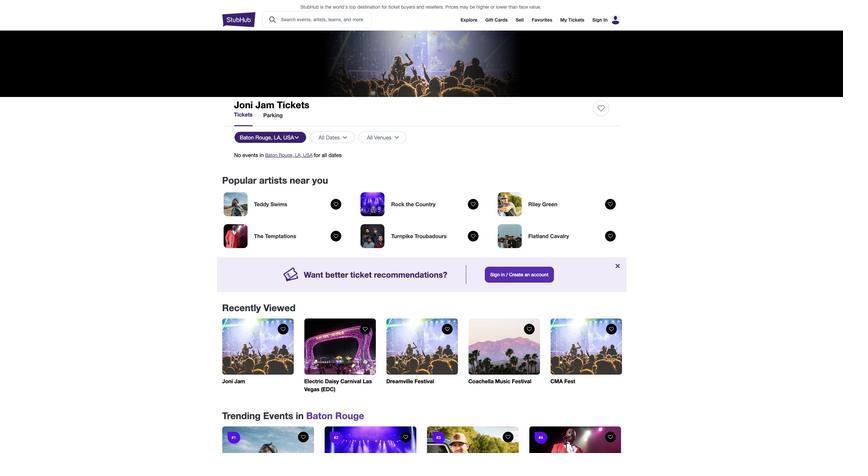 Task type: locate. For each thing, give the bounding box(es) containing it.
0 horizontal spatial la,
[[274, 135, 282, 140]]

1 horizontal spatial the
[[406, 201, 414, 207]]

0 vertical spatial jam
[[256, 99, 275, 110]]

0 horizontal spatial ticket
[[351, 270, 372, 279]]

2 vertical spatial in
[[296, 411, 304, 422]]

the right rock
[[406, 201, 414, 207]]

1 horizontal spatial rouge,
[[279, 153, 294, 158]]

1 horizontal spatial la,
[[295, 153, 302, 158]]

all
[[319, 135, 325, 140], [367, 135, 373, 140]]

all left venues
[[367, 135, 373, 140]]

1 vertical spatial usa
[[303, 153, 313, 158]]

0 horizontal spatial sign
[[491, 272, 500, 278]]

coachella music festival link
[[469, 319, 540, 386]]

favorites link
[[532, 17, 553, 23]]

all inside all venues button
[[367, 135, 373, 140]]

is
[[320, 4, 324, 10]]

1 vertical spatial sign
[[491, 272, 500, 278]]

festival right dreamville
[[415, 378, 434, 385]]

jam
[[256, 99, 275, 110], [235, 378, 245, 385]]

in
[[260, 152, 264, 158], [501, 272, 505, 278], [296, 411, 304, 422]]

sign left in
[[593, 17, 603, 23]]

parking
[[263, 112, 283, 118]]

0 vertical spatial usa
[[283, 135, 294, 140]]

1 horizontal spatial for
[[382, 4, 387, 10]]

popular artists near you
[[222, 175, 328, 186]]

recently viewed
[[222, 303, 296, 314]]

festival right music
[[512, 378, 532, 385]]

0 horizontal spatial festival
[[415, 378, 434, 385]]

la, up near
[[295, 153, 302, 158]]

0 horizontal spatial all
[[319, 135, 325, 140]]

baton down baton rouge, la, usa
[[265, 153, 278, 158]]

1 vertical spatial the
[[406, 201, 414, 207]]

ticket left buyers
[[389, 4, 400, 10]]

in left / at bottom
[[501, 272, 505, 278]]

the temptations
[[254, 233, 296, 239]]

tickets up parking
[[277, 99, 310, 110]]

dreamville festival
[[387, 378, 434, 385]]

0 horizontal spatial rouge,
[[256, 135, 273, 140]]

all venues
[[367, 135, 392, 140]]

jam for joni jam
[[235, 378, 245, 385]]

rouge,
[[256, 135, 273, 140], [279, 153, 294, 158]]

1 horizontal spatial baton
[[265, 153, 278, 158]]

1 horizontal spatial festival
[[512, 378, 532, 385]]

1 horizontal spatial usa
[[303, 153, 313, 158]]

0 vertical spatial tickets
[[569, 17, 585, 23]]

0 vertical spatial in
[[260, 152, 264, 158]]

for right destination on the left of the page
[[382, 4, 387, 10]]

la, up no events in baton rouge, la, usa for all dates
[[274, 135, 282, 140]]

ticket right better
[[351, 270, 372, 279]]

higher
[[477, 4, 490, 10]]

cards
[[495, 17, 508, 23]]

1 all from the left
[[319, 135, 325, 140]]

0 vertical spatial joni
[[234, 99, 253, 110]]

baton rouge, la, usa button up near
[[265, 152, 313, 159]]

0 horizontal spatial tickets
[[234, 111, 253, 118]]

rouge, up events
[[256, 135, 273, 140]]

and
[[417, 4, 425, 10]]

usa up no events in baton rouge, la, usa for all dates
[[283, 135, 294, 140]]

la,
[[274, 135, 282, 140], [295, 153, 302, 158]]

sign in / create an account
[[491, 272, 549, 278]]

sign left / at bottom
[[491, 272, 500, 278]]

electric daisy carnival las vegas (edc) link
[[304, 319, 376, 394]]

the temptations link
[[222, 223, 347, 250]]

rouge, inside button
[[256, 135, 273, 140]]

ticket
[[389, 4, 400, 10], [351, 270, 372, 279]]

prices
[[446, 4, 459, 10]]

joni
[[234, 99, 253, 110], [222, 378, 233, 385]]

#1 link
[[222, 427, 314, 454]]

destination
[[358, 4, 381, 10]]

#3
[[437, 436, 441, 441]]

my tickets
[[561, 17, 585, 23]]

usa inside button
[[283, 135, 294, 140]]

1 horizontal spatial sign
[[593, 17, 603, 23]]

0 horizontal spatial in
[[260, 152, 264, 158]]

stubhub image
[[222, 11, 256, 28]]

0 vertical spatial sign
[[593, 17, 603, 23]]

temptations
[[265, 233, 296, 239]]

0 vertical spatial the
[[325, 4, 332, 10]]

0 horizontal spatial usa
[[283, 135, 294, 140]]

swims
[[271, 201, 288, 207]]

events
[[263, 411, 293, 422]]

1 vertical spatial for
[[314, 152, 321, 158]]

world's
[[333, 4, 348, 10]]

favorites
[[532, 17, 553, 23]]

1 vertical spatial la,
[[295, 153, 302, 158]]

music
[[495, 378, 511, 385]]

0 vertical spatial for
[[382, 4, 387, 10]]

stubhub
[[301, 4, 319, 10]]

carnival
[[341, 378, 362, 385]]

the
[[254, 233, 264, 239]]

sign in link
[[593, 17, 608, 23]]

rock the country link
[[360, 191, 484, 218]]

may
[[460, 4, 469, 10]]

0 horizontal spatial the
[[325, 4, 332, 10]]

top
[[349, 4, 356, 10]]

usa left 'all'
[[303, 153, 313, 158]]

2 all from the left
[[367, 135, 373, 140]]

recently
[[222, 303, 261, 314]]

0 vertical spatial rouge,
[[256, 135, 273, 140]]

joni jam link
[[222, 319, 294, 386]]

1 vertical spatial jam
[[235, 378, 245, 385]]

1 horizontal spatial ticket
[[389, 4, 400, 10]]

tickets right my
[[569, 17, 585, 23]]

flatland
[[529, 233, 549, 239]]

sign for sign in
[[593, 17, 603, 23]]

1 horizontal spatial joni
[[234, 99, 253, 110]]

0 horizontal spatial for
[[314, 152, 321, 158]]

in for no events in baton rouge, la, usa for all dates
[[260, 152, 264, 158]]

turnpike troubadours link
[[360, 223, 484, 250]]

2 horizontal spatial in
[[501, 272, 505, 278]]

1 vertical spatial rouge,
[[279, 153, 294, 158]]

1 vertical spatial baton
[[265, 153, 278, 158]]

green
[[543, 201, 558, 207]]

baton up events
[[240, 135, 254, 140]]

all left dates
[[319, 135, 325, 140]]

in right the events
[[296, 411, 304, 422]]

all
[[322, 152, 327, 158]]

1 vertical spatial ticket
[[351, 270, 372, 279]]

0 horizontal spatial joni
[[222, 378, 233, 385]]

baton rouge, la, usa button down parking
[[234, 132, 307, 143]]

1 vertical spatial tickets
[[277, 99, 310, 110]]

1 vertical spatial baton rouge, la, usa button
[[265, 152, 313, 159]]

festival
[[415, 378, 434, 385], [512, 378, 532, 385]]

all venues button
[[359, 132, 407, 143]]

venues
[[374, 135, 392, 140]]

0 vertical spatial baton
[[240, 135, 254, 140]]

0 vertical spatial la,
[[274, 135, 282, 140]]

sign
[[593, 17, 603, 23], [491, 272, 500, 278]]

usa
[[283, 135, 294, 140], [303, 153, 313, 158]]

all dates
[[319, 135, 340, 140]]

#4 link
[[530, 427, 621, 454]]

for left 'all'
[[314, 152, 321, 158]]

0 horizontal spatial baton
[[240, 135, 254, 140]]

in inside button
[[501, 272, 505, 278]]

1 vertical spatial joni
[[222, 378, 233, 385]]

in right events
[[260, 152, 264, 158]]

0 vertical spatial baton rouge, la, usa button
[[234, 132, 307, 143]]

rouge, down baton rouge, la, usa
[[279, 153, 294, 158]]

for
[[382, 4, 387, 10], [314, 152, 321, 158]]

rouge, inside no events in baton rouge, la, usa for all dates
[[279, 153, 294, 158]]

1 horizontal spatial in
[[296, 411, 304, 422]]

riley green link
[[497, 191, 621, 218]]

than
[[509, 4, 518, 10]]

joni jam tickets
[[234, 99, 310, 110]]

1 horizontal spatial all
[[367, 135, 373, 140]]

tickets left parking
[[234, 111, 253, 118]]

country
[[416, 201, 436, 207]]

0 horizontal spatial jam
[[235, 378, 245, 385]]

the right is
[[325, 4, 332, 10]]

1 horizontal spatial tickets
[[277, 99, 310, 110]]

explore link
[[461, 17, 478, 23]]

daisy
[[325, 378, 339, 385]]

flatland cavalry link
[[497, 223, 621, 250]]

1 vertical spatial in
[[501, 272, 505, 278]]

usa inside no events in baton rouge, la, usa for all dates
[[303, 153, 313, 158]]

1 horizontal spatial jam
[[256, 99, 275, 110]]

sign inside button
[[491, 272, 500, 278]]

no
[[234, 152, 241, 158]]



Task type: vqa. For each thing, say whether or not it's contained in the screenshot.
Want better ticket recommendations?
yes



Task type: describe. For each thing, give the bounding box(es) containing it.
dates
[[326, 135, 340, 140]]

my
[[561, 17, 567, 23]]

cma fest
[[551, 378, 576, 385]]

2 festival from the left
[[512, 378, 532, 385]]

2 vertical spatial tickets
[[234, 111, 253, 118]]

all for all venues
[[367, 135, 373, 140]]

rock
[[391, 201, 405, 207]]

teddy
[[254, 201, 269, 207]]

sell
[[516, 17, 524, 23]]

be
[[470, 4, 475, 10]]

dates
[[329, 152, 342, 158]]

0 vertical spatial ticket
[[389, 4, 400, 10]]

face
[[519, 4, 528, 10]]

in for trending events in
[[296, 411, 304, 422]]

trending
[[222, 411, 261, 422]]

sign in / create an account link
[[485, 267, 554, 283]]

#4
[[539, 436, 543, 441]]

gift cards
[[486, 17, 508, 23]]

popular
[[222, 175, 257, 186]]

baton inside baton rouge, la, usa button
[[240, 135, 254, 140]]

you
[[312, 175, 328, 186]]

explore
[[461, 17, 478, 23]]

1 festival from the left
[[415, 378, 434, 385]]

turnpike
[[391, 233, 413, 239]]

dreamville festival link
[[387, 319, 458, 386]]

baton inside no events in baton rouge, la, usa for all dates
[[265, 153, 278, 158]]

events
[[243, 152, 258, 158]]

joni for joni jam tickets
[[234, 99, 253, 110]]

lower
[[496, 4, 508, 10]]

la, inside no events in baton rouge, la, usa for all dates
[[295, 153, 302, 158]]

sell link
[[516, 17, 524, 23]]

joni for joni jam
[[222, 378, 233, 385]]

an
[[525, 272, 530, 278]]

electric
[[304, 378, 324, 385]]

viewed
[[264, 303, 296, 314]]

riley green
[[529, 201, 558, 207]]

joni jam
[[222, 378, 245, 385]]

recommendations?
[[374, 270, 448, 279]]

troubadours
[[415, 233, 447, 239]]

account
[[532, 272, 549, 278]]

want
[[304, 270, 323, 279]]

las
[[363, 378, 372, 385]]

or
[[491, 4, 495, 10]]

flatland cavalry
[[529, 233, 569, 239]]

vegas
[[304, 386, 320, 393]]

baton rouge, la, usa
[[240, 135, 294, 140]]

jam for joni jam tickets
[[256, 99, 275, 110]]

create
[[509, 272, 524, 278]]

teddy swims
[[254, 201, 288, 207]]

stubhub is the world's top destination for ticket buyers and resellers. prices may be higher or lower than face value.
[[301, 4, 542, 10]]

riley
[[529, 201, 541, 207]]

rock the country
[[391, 201, 436, 207]]

trending events in
[[222, 411, 304, 422]]

all for all dates
[[319, 135, 325, 140]]

dreamville
[[387, 378, 413, 385]]

artists
[[259, 175, 287, 186]]

gift
[[486, 17, 494, 23]]

cma fest link
[[551, 319, 622, 386]]

electric daisy carnival las vegas (edc)
[[304, 378, 372, 393]]

cma
[[551, 378, 563, 385]]

#3 link
[[427, 427, 519, 454]]

turnpike troubadours
[[391, 233, 447, 239]]

#2 link
[[325, 427, 416, 454]]

(edc)
[[321, 386, 336, 393]]

la, inside button
[[274, 135, 282, 140]]

better
[[326, 270, 348, 279]]

2 horizontal spatial tickets
[[569, 17, 585, 23]]

in
[[604, 17, 608, 23]]

sign in
[[593, 17, 608, 23]]

/
[[506, 272, 508, 278]]

buyers
[[401, 4, 415, 10]]

teddy swims link
[[222, 191, 347, 218]]

near
[[290, 175, 310, 186]]

Search events, artists, teams, and more field
[[280, 16, 366, 23]]

cavalry
[[550, 233, 569, 239]]

#2
[[334, 436, 339, 441]]

coachella
[[469, 378, 494, 385]]

sign for sign in / create an account
[[491, 272, 500, 278]]

value.
[[529, 4, 542, 10]]

my tickets link
[[561, 17, 585, 23]]

sign in / create an account button
[[485, 267, 554, 283]]

resellers.
[[426, 4, 444, 10]]

the inside "link"
[[406, 201, 414, 207]]

no events in baton rouge, la, usa for all dates
[[234, 152, 342, 158]]



